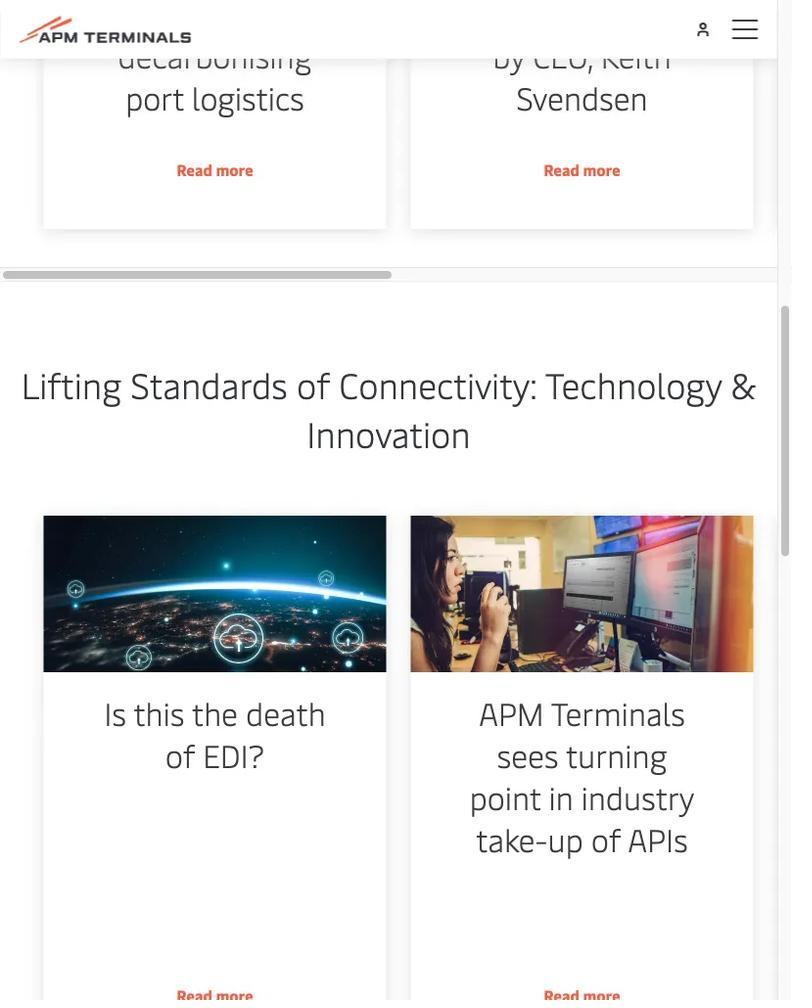 Task type: locate. For each thing, give the bounding box(es) containing it.
0 horizontal spatial read more link
[[44, 0, 386, 230]]

apm terminals sees turning point in industry take-up of apis link
[[411, 517, 754, 1001]]

of inside 'is this the death of edi?'
[[165, 735, 195, 777]]

&
[[731, 361, 756, 409]]

sees
[[497, 735, 559, 777]]

1 horizontal spatial read more link
[[411, 0, 754, 230]]

1 horizontal spatial of
[[297, 361, 330, 409]]

of left the edi?
[[165, 735, 195, 777]]

of right up
[[591, 819, 621, 861]]

2 vertical spatial of
[[591, 819, 621, 861]]

in
[[549, 777, 573, 819]]

0 horizontal spatial read more
[[177, 160, 253, 181]]

1 horizontal spatial more
[[583, 160, 621, 181]]

0 horizontal spatial of
[[165, 735, 195, 777]]

of
[[297, 361, 330, 409], [165, 735, 195, 777], [591, 819, 621, 861]]

of inside lifting standards of connectivity: technology & innovation
[[297, 361, 330, 409]]

read more
[[177, 160, 253, 181], [544, 160, 621, 181]]

standards
[[131, 361, 288, 409]]

2 more from the left
[[583, 160, 621, 181]]

1 more from the left
[[216, 160, 253, 181]]

innovation
[[307, 410, 471, 458]]

1 vertical spatial of
[[165, 735, 195, 777]]

0 horizontal spatial more
[[216, 160, 253, 181]]

of up the innovation
[[297, 361, 330, 409]]

read more link
[[44, 0, 386, 230], [411, 0, 754, 230]]

industry
[[581, 777, 695, 819]]

0 vertical spatial of
[[297, 361, 330, 409]]

point
[[470, 777, 541, 819]]

apm
[[479, 693, 544, 735]]

2 read from the left
[[544, 160, 580, 181]]

0 horizontal spatial read
[[177, 160, 212, 181]]

1 read from the left
[[177, 160, 212, 181]]

lifting standards of connectivity: technology & innovation
[[21, 361, 756, 458]]

1 read more link from the left
[[44, 0, 386, 230]]

1 horizontal spatial read
[[544, 160, 580, 181]]

up
[[548, 819, 583, 861]]

1 read more from the left
[[177, 160, 253, 181]]

2 horizontal spatial of
[[591, 819, 621, 861]]

read
[[177, 160, 212, 181], [544, 160, 580, 181]]

1 horizontal spatial read more
[[544, 160, 621, 181]]

lifting
[[21, 361, 122, 409]]

apm terminals sees turning point in industry take-up of apis
[[470, 693, 695, 861]]

more
[[216, 160, 253, 181], [583, 160, 621, 181]]



Task type: describe. For each thing, give the bounding box(es) containing it.
death
[[246, 693, 326, 735]]

is
[[104, 693, 126, 735]]

technology
[[545, 361, 722, 409]]

is this the death of edi? link
[[44, 517, 386, 1001]]

of inside apm terminals sees turning point in industry take-up of apis
[[591, 819, 621, 861]]

connectivity:
[[339, 361, 537, 409]]

the
[[192, 693, 238, 735]]

this
[[134, 693, 185, 735]]

2 read more link from the left
[[411, 0, 754, 230]]

apis
[[628, 819, 688, 861]]

220602 api image
[[411, 517, 754, 673]]

more for second read more link from left
[[583, 160, 621, 181]]

edi?
[[203, 735, 265, 777]]

is this the death of edi?
[[104, 693, 326, 777]]

more for 1st read more link from the left
[[216, 160, 253, 181]]

terminals
[[551, 693, 685, 735]]

take-
[[476, 819, 548, 861]]

2 read more from the left
[[544, 160, 621, 181]]

turning
[[566, 735, 667, 777]]

edi api image
[[44, 517, 386, 673]]



Task type: vqa. For each thing, say whether or not it's contained in the screenshot.
"Is This The Death Of Edi?"
yes



